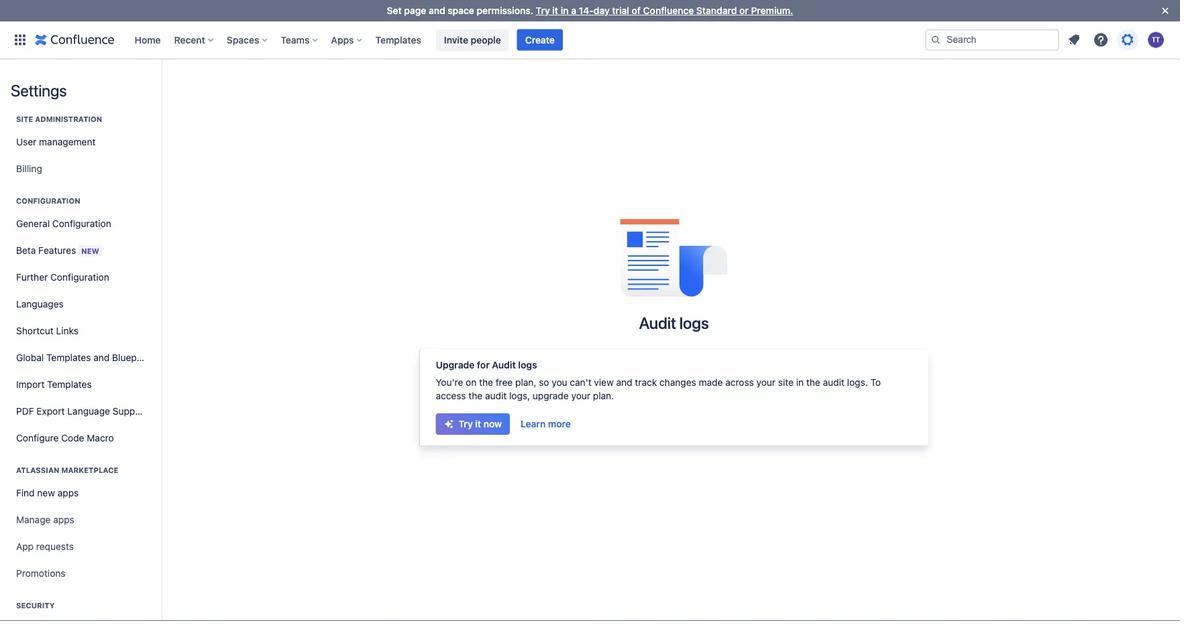 Task type: vqa. For each thing, say whether or not it's contained in the screenshot.
the App requests link
yes



Task type: locate. For each thing, give the bounding box(es) containing it.
0 horizontal spatial audit
[[492, 360, 516, 371]]

premium.
[[751, 5, 793, 16]]

macro
[[87, 433, 114, 444]]

1 vertical spatial configuration
[[52, 218, 111, 229]]

you're
[[436, 377, 463, 388]]

1 vertical spatial and
[[93, 353, 110, 364]]

configuration for general
[[52, 218, 111, 229]]

learn
[[521, 419, 546, 430]]

1 horizontal spatial in
[[796, 377, 804, 388]]

logs up plan,
[[518, 360, 537, 371]]

0 horizontal spatial try
[[459, 419, 473, 430]]

configuration for further
[[50, 272, 109, 283]]

configuration inside 'link'
[[52, 218, 111, 229]]

in right site
[[796, 377, 804, 388]]

0 horizontal spatial and
[[93, 353, 110, 364]]

shortcut links
[[16, 326, 79, 337]]

try it now
[[459, 419, 502, 430]]

and right view in the right of the page
[[616, 377, 632, 388]]

2 vertical spatial templates
[[47, 379, 92, 390]]

it inside button
[[475, 419, 481, 430]]

languages
[[16, 299, 64, 310]]

more
[[548, 419, 571, 430]]

for
[[477, 360, 490, 371]]

confluence
[[643, 5, 694, 16]]

audit down the free on the bottom left of page
[[485, 391, 507, 402]]

templates link
[[371, 29, 425, 51]]

audit up the free on the bottom left of page
[[492, 360, 516, 371]]

and right "page" at the top left of the page
[[429, 5, 445, 16]]

0 horizontal spatial your
[[571, 391, 590, 402]]

configuration up languages link
[[50, 272, 109, 283]]

people
[[471, 34, 501, 45]]

links
[[56, 326, 79, 337]]

0 vertical spatial apps
[[58, 488, 79, 499]]

configuration
[[16, 197, 80, 206], [52, 218, 111, 229], [50, 272, 109, 283]]

1 vertical spatial your
[[571, 391, 590, 402]]

0 vertical spatial in
[[561, 5, 569, 16]]

templates for import templates
[[47, 379, 92, 390]]

apps right new
[[58, 488, 79, 499]]

you
[[552, 377, 567, 388]]

in
[[561, 5, 569, 16], [796, 377, 804, 388]]

manage
[[16, 515, 51, 526]]

2 vertical spatial configuration
[[50, 272, 109, 283]]

notification icon image
[[1066, 32, 1082, 48]]

1 vertical spatial it
[[475, 419, 481, 430]]

0 vertical spatial logs
[[679, 314, 709, 333]]

banner
[[0, 21, 1180, 59]]

1 vertical spatial try
[[459, 419, 473, 430]]

user management
[[16, 137, 96, 148]]

1 vertical spatial audit
[[485, 391, 507, 402]]

it left now
[[475, 419, 481, 430]]

site administration group
[[11, 101, 150, 187]]

templates down links
[[46, 353, 91, 364]]

logs,
[[509, 391, 530, 402]]

1 horizontal spatial and
[[429, 5, 445, 16]]

apps
[[58, 488, 79, 499], [53, 515, 74, 526]]

and left blueprints
[[93, 353, 110, 364]]

made
[[699, 377, 723, 388]]

1 horizontal spatial your
[[756, 377, 776, 388]]

management
[[39, 137, 96, 148]]

Search field
[[925, 29, 1059, 51]]

templates down set
[[375, 34, 421, 45]]

in left a
[[561, 5, 569, 16]]

1 horizontal spatial try
[[536, 5, 550, 16]]

it left a
[[552, 5, 558, 16]]

and
[[429, 5, 445, 16], [93, 353, 110, 364], [616, 377, 632, 388]]

user management link
[[11, 129, 150, 156]]

configuration up general
[[16, 197, 80, 206]]

settings icon image
[[1120, 32, 1136, 48]]

now
[[484, 419, 502, 430]]

and inside global templates and blueprints link
[[93, 353, 110, 364]]

audit logs
[[639, 314, 709, 333]]

blueprints
[[112, 353, 156, 364]]

space
[[448, 5, 474, 16]]

0 vertical spatial audit
[[823, 377, 845, 388]]

templates up pdf export language support link in the bottom of the page
[[47, 379, 92, 390]]

confluence image
[[35, 32, 114, 48], [35, 32, 114, 48]]

0 vertical spatial and
[[429, 5, 445, 16]]

in inside upgrade for audit logs you're on the free plan, so you can't view and track changes made across your site in the audit logs. to access the audit logs, upgrade your plan.
[[796, 377, 804, 388]]

0 vertical spatial it
[[552, 5, 558, 16]]

and for page
[[429, 5, 445, 16]]

templates
[[375, 34, 421, 45], [46, 353, 91, 364], [47, 379, 92, 390]]

1 vertical spatial templates
[[46, 353, 91, 364]]

1 vertical spatial in
[[796, 377, 804, 388]]

configuration group
[[11, 182, 156, 456]]

user
[[16, 137, 36, 148]]

audit left logs.
[[823, 377, 845, 388]]

the
[[479, 377, 493, 388], [806, 377, 820, 388], [468, 391, 482, 402]]

standard
[[696, 5, 737, 16]]

promotions
[[16, 569, 65, 580]]

audit up upgrade for audit logs you're on the free plan, so you can't view and track changes made across your site in the audit logs. to access the audit logs, upgrade your plan.
[[639, 314, 676, 333]]

your
[[756, 377, 776, 388], [571, 391, 590, 402]]

0 horizontal spatial logs
[[518, 360, 537, 371]]

app requests link
[[11, 534, 150, 561]]

shortcut
[[16, 326, 54, 337]]

view
[[594, 377, 614, 388]]

audit
[[823, 377, 845, 388], [485, 391, 507, 402]]

audit
[[639, 314, 676, 333], [492, 360, 516, 371]]

0 horizontal spatial it
[[475, 419, 481, 430]]

the right site
[[806, 377, 820, 388]]

new
[[37, 488, 55, 499]]

create
[[525, 34, 555, 45]]

support
[[113, 406, 147, 417]]

set
[[387, 5, 402, 16]]

free
[[496, 377, 513, 388]]

beta
[[16, 245, 36, 256]]

global templates and blueprints link
[[11, 345, 156, 372]]

logs inside upgrade for audit logs you're on the free plan, so you can't view and track changes made across your site in the audit logs. to access the audit logs, upgrade your plan.
[[518, 360, 537, 371]]

apps up requests
[[53, 515, 74, 526]]

configuration up new on the left top of the page
[[52, 218, 111, 229]]

manage apps
[[16, 515, 74, 526]]

across
[[725, 377, 754, 388]]

import
[[16, 379, 45, 390]]

teams button
[[277, 29, 323, 51]]

banner containing home
[[0, 21, 1180, 59]]

general
[[16, 218, 50, 229]]

0 horizontal spatial audit
[[485, 391, 507, 402]]

2 vertical spatial and
[[616, 377, 632, 388]]

atlassian marketplace group
[[11, 452, 150, 592]]

1 horizontal spatial it
[[552, 5, 558, 16]]

global element
[[8, 21, 922, 59]]

2 horizontal spatial and
[[616, 377, 632, 388]]

0 vertical spatial templates
[[375, 34, 421, 45]]

try
[[536, 5, 550, 16], [459, 419, 473, 430]]

promotions link
[[11, 561, 150, 588]]

manage apps link
[[11, 507, 150, 534]]

shortcut links link
[[11, 318, 150, 345]]

audit inside upgrade for audit logs you're on the free plan, so you can't view and track changes made across your site in the audit logs. to access the audit logs, upgrade your plan.
[[492, 360, 516, 371]]

try up the 'create'
[[536, 5, 550, 16]]

it
[[552, 5, 558, 16], [475, 419, 481, 430]]

app requests
[[16, 542, 74, 553]]

logs up changes
[[679, 314, 709, 333]]

1 vertical spatial audit
[[492, 360, 516, 371]]

beta features new
[[16, 245, 99, 256]]

0 vertical spatial audit
[[639, 314, 676, 333]]

try left now
[[459, 419, 473, 430]]

and inside upgrade for audit logs you're on the free plan, so you can't view and track changes made across your site in the audit logs. to access the audit logs, upgrade your plan.
[[616, 377, 632, 388]]

your left site
[[756, 377, 776, 388]]

1 vertical spatial logs
[[518, 360, 537, 371]]

plan,
[[515, 377, 536, 388]]

your down the can't
[[571, 391, 590, 402]]

1 horizontal spatial logs
[[679, 314, 709, 333]]



Task type: describe. For each thing, give the bounding box(es) containing it.
security group
[[11, 588, 150, 622]]

apps button
[[327, 29, 367, 51]]

1 horizontal spatial audit
[[639, 314, 676, 333]]

configure code macro
[[16, 433, 114, 444]]

find
[[16, 488, 35, 499]]

further configuration link
[[11, 264, 150, 291]]

on
[[466, 377, 476, 388]]

1 horizontal spatial audit
[[823, 377, 845, 388]]

14-
[[579, 5, 594, 16]]

upgrade
[[533, 391, 569, 402]]

close image
[[1157, 3, 1173, 19]]

invite people button
[[436, 29, 509, 51]]

or
[[739, 5, 749, 16]]

home link
[[130, 29, 165, 51]]

apps
[[331, 34, 354, 45]]

site administration
[[16, 115, 102, 124]]

day
[[594, 5, 610, 16]]

import templates link
[[11, 372, 150, 398]]

your profile and preferences image
[[1148, 32, 1164, 48]]

try it now button
[[436, 414, 510, 435]]

so
[[539, 377, 549, 388]]

language
[[67, 406, 110, 417]]

general configuration link
[[11, 211, 150, 237]]

try inside try it now button
[[459, 419, 473, 430]]

permissions.
[[477, 5, 533, 16]]

0 vertical spatial your
[[756, 377, 776, 388]]

pdf export language support link
[[11, 398, 150, 425]]

track
[[635, 377, 657, 388]]

administration
[[35, 115, 102, 124]]

find new apps
[[16, 488, 79, 499]]

upgrade
[[436, 360, 475, 371]]

invite people
[[444, 34, 501, 45]]

appswitcher icon image
[[12, 32, 28, 48]]

set page and space permissions. try it in a 14-day trial of confluence standard or premium.
[[387, 5, 793, 16]]

billing link
[[11, 156, 150, 182]]

and for templates
[[93, 353, 110, 364]]

collapse sidebar image
[[146, 66, 176, 93]]

further
[[16, 272, 48, 283]]

atlassian marketplace
[[16, 467, 118, 475]]

security
[[16, 602, 55, 611]]

changes
[[659, 377, 696, 388]]

configure code macro link
[[11, 425, 150, 452]]

the right on
[[479, 377, 493, 388]]

spaces button
[[223, 29, 273, 51]]

learn more link
[[513, 414, 579, 435]]

recent
[[174, 34, 205, 45]]

templates inside global element
[[375, 34, 421, 45]]

global templates and blueprints
[[16, 353, 156, 364]]

teams
[[281, 34, 310, 45]]

marketplace
[[61, 467, 118, 475]]

pdf export language support
[[16, 406, 147, 417]]

0 horizontal spatial in
[[561, 5, 569, 16]]

site
[[778, 377, 794, 388]]

1 vertical spatial apps
[[53, 515, 74, 526]]

code
[[61, 433, 84, 444]]

requests
[[36, 542, 74, 553]]

search image
[[931, 35, 941, 45]]

atlassian
[[16, 467, 59, 475]]

of
[[632, 5, 641, 16]]

recent button
[[170, 29, 219, 51]]

create link
[[517, 29, 563, 51]]

features
[[38, 245, 76, 256]]

languages link
[[11, 291, 150, 318]]

general configuration
[[16, 218, 111, 229]]

site
[[16, 115, 33, 124]]

billing
[[16, 163, 42, 174]]

access
[[436, 391, 466, 402]]

to
[[870, 377, 881, 388]]

settings
[[11, 81, 67, 100]]

help icon image
[[1093, 32, 1109, 48]]

a
[[571, 5, 576, 16]]

0 vertical spatial try
[[536, 5, 550, 16]]

templates for global templates and blueprints
[[46, 353, 91, 364]]

further configuration
[[16, 272, 109, 283]]

new
[[81, 247, 99, 256]]

upgrade for audit logs you're on the free plan, so you can't view and track changes made across your site in the audit logs. to access the audit logs, upgrade your plan.
[[436, 360, 881, 402]]

invite
[[444, 34, 468, 45]]

find new apps link
[[11, 480, 150, 507]]

app
[[16, 542, 34, 553]]

the down on
[[468, 391, 482, 402]]

export
[[36, 406, 65, 417]]

configure
[[16, 433, 59, 444]]

0 vertical spatial configuration
[[16, 197, 80, 206]]

page
[[404, 5, 426, 16]]

plan.
[[593, 391, 614, 402]]

spaces
[[227, 34, 259, 45]]

import templates
[[16, 379, 92, 390]]



